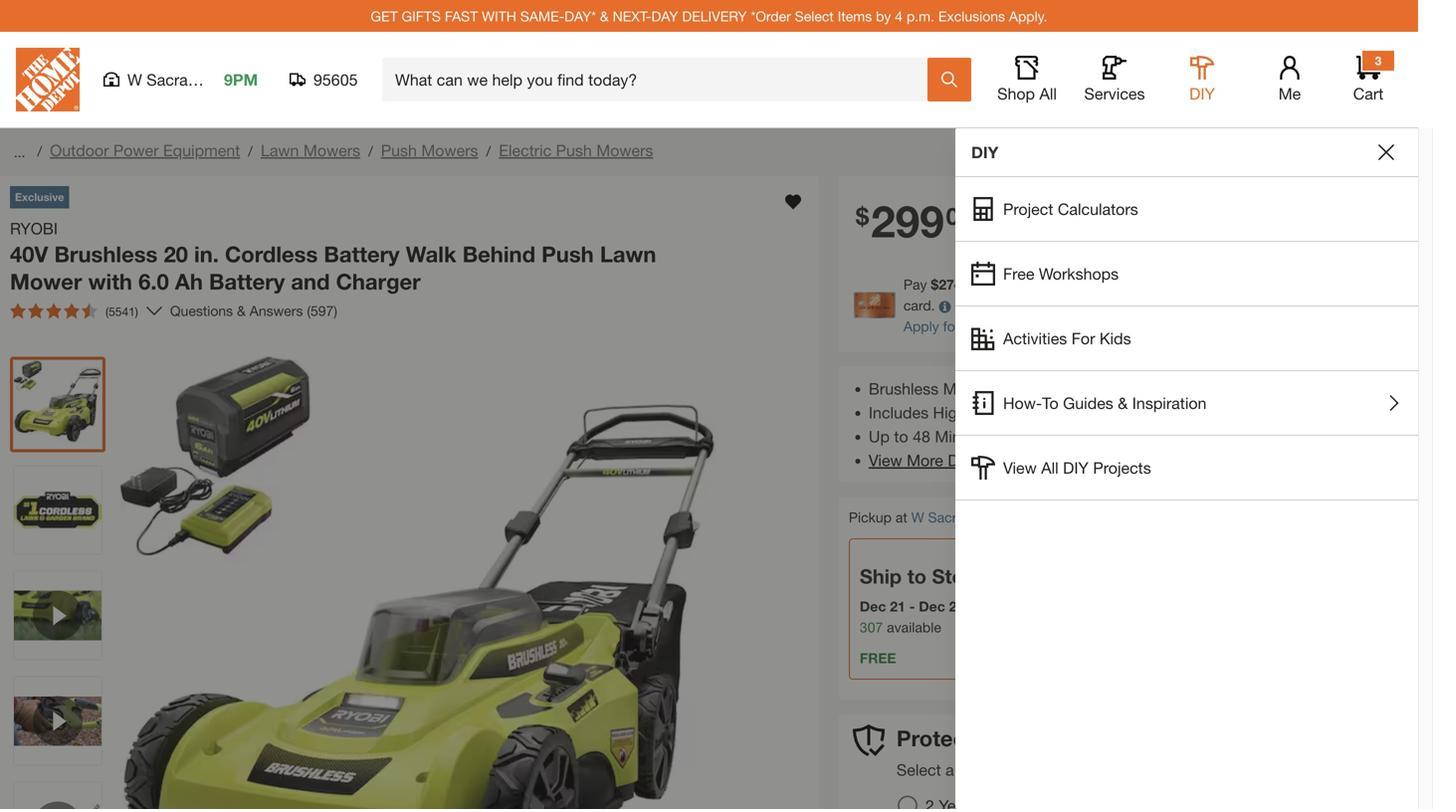 Task type: vqa. For each thing, say whether or not it's contained in the screenshot.
Feb
no



Task type: describe. For each thing, give the bounding box(es) containing it.
view all diy projects
[[1004, 459, 1152, 477]]

for:
[[1246, 761, 1270, 779]]

shop
[[998, 84, 1036, 103]]

select inside protect this item select a home depot protection plan by allstate for:
[[897, 761, 942, 779]]

to
[[1043, 394, 1059, 413]]

with
[[482, 8, 517, 24]]

0 vertical spatial depot
[[1017, 318, 1055, 334]]

apply for a home depot consumer card
[[904, 318, 1157, 334]]

shop all
[[998, 84, 1057, 103]]

per
[[1079, 427, 1102, 446]]

4.5 stars image
[[10, 303, 98, 319]]

274.00
[[939, 276, 982, 293]]

me button
[[1259, 56, 1322, 104]]

how-to guides & inspiration
[[1004, 394, 1207, 413]]

48
[[913, 427, 931, 446]]

plan
[[1132, 761, 1163, 779]]

... / outdoor power equipment / lawn mowers / push mowers / electric push mowers
[[10, 141, 654, 160]]

purchase
[[1202, 276, 1260, 293]]

0 vertical spatial by
[[876, 8, 892, 24]]

power inside ... / outdoor power equipment / lawn mowers / push mowers / electric push mowers
[[113, 141, 159, 160]]

-
[[910, 598, 916, 615]]

ryobi link
[[10, 217, 66, 240]]

6.0
[[139, 268, 169, 295]]

battery for lawn
[[209, 268, 285, 295]]

equipment
[[163, 141, 240, 160]]

3
[[1376, 54, 1382, 68]]

gifts
[[402, 8, 441, 24]]

21
[[890, 598, 906, 615]]

questions
[[170, 303, 233, 319]]

2 mowers from the left
[[422, 141, 479, 160]]

qualifying
[[1139, 276, 1198, 293]]

off
[[1045, 276, 1072, 293]]

lawn mowers link
[[261, 141, 361, 160]]

ryobi 40v brushless 20 in. cordless battery walk behind push lawn mower with 6.0 ah battery and charger
[[10, 219, 657, 295]]

1 horizontal spatial $
[[931, 276, 939, 293]]

exclusive
[[15, 191, 64, 204]]

feedback link image
[[1407, 337, 1434, 444]]

services
[[1085, 84, 1146, 103]]

protect this item select a home depot protection plan by allstate for:
[[897, 725, 1270, 779]]

for
[[1072, 329, 1096, 348]]

1 mowers from the left
[[304, 141, 361, 160]]

card.
[[904, 297, 936, 314]]

available
[[887, 619, 942, 636]]

95605 button
[[290, 70, 358, 90]]

your total qualifying purchase upon opening a new card.
[[904, 276, 1391, 314]]

how-to guides & inspiration button
[[956, 371, 1419, 435]]

run
[[1088, 379, 1117, 398]]

runtime
[[1015, 427, 1074, 446]]

apply
[[904, 318, 940, 334]]

diy inside button
[[1190, 84, 1216, 103]]

items
[[838, 8, 873, 24]]

ryobi electric push mowers ry401110 e1.1 image
[[14, 467, 102, 554]]

and inside ryobi 40v brushless 20 in. cordless battery walk behind push lawn mower with 6.0 ah battery and charger
[[291, 268, 330, 295]]

protect
[[897, 725, 974, 752]]

store
[[933, 564, 984, 588]]

model
[[1295, 403, 1339, 422]]

diy inside menu
[[1064, 459, 1089, 477]]

ah
[[175, 268, 203, 295]]

311084745_s01 image
[[14, 783, 102, 810]]

2 dec from the left
[[919, 598, 946, 615]]

in.
[[194, 241, 219, 267]]

$ inside $ 299 00
[[856, 202, 870, 230]]

electric
[[499, 141, 552, 160]]

gas-
[[1192, 379, 1227, 398]]

battery for includes
[[1138, 403, 1189, 422]]

25
[[1025, 276, 1041, 293]]

ship to store dec 21 - dec 27 307 available
[[860, 564, 984, 636]]

this
[[980, 725, 1024, 752]]

1 dec from the left
[[860, 598, 887, 615]]

brushless inside ryobi 40v brushless 20 in. cordless battery walk behind push lawn mower with 6.0 ah battery and charger
[[54, 241, 158, 267]]

(5541) button
[[2, 295, 146, 327]]

(5541) link
[[2, 295, 162, 327]]

details
[[948, 451, 997, 470]]

menu containing project calculators
[[956, 177, 1419, 501]]

project
[[1004, 200, 1054, 219]]

1 vertical spatial diy
[[972, 143, 999, 162]]

inspiration
[[1133, 394, 1207, 413]]

27
[[950, 598, 965, 615]]

all for view
[[1042, 459, 1059, 477]]

& inside button
[[1119, 394, 1129, 413]]

to inside ship to store dec 21 - dec 27 307 available
[[908, 564, 927, 588]]

cart
[[1354, 84, 1384, 103]]

view inside view all diy projects link
[[1004, 459, 1037, 477]]

behind
[[463, 241, 536, 267]]

add to list image
[[786, 194, 802, 210]]

...
[[14, 144, 25, 160]]

1 / from the left
[[37, 143, 42, 159]]

kids
[[1100, 329, 1132, 348]]

pickup at w sacramento
[[849, 509, 1004, 526]]

1 vertical spatial a
[[964, 318, 972, 334]]

9pm
[[224, 70, 258, 89]]

info image
[[939, 301, 951, 313]]

free workshops link
[[956, 242, 1419, 306]]

to inside brushless motor for increased run time and gas-like power includes higher capacity lithium-ion battery than previous model up to 48 minutes of runtime per charge view more details
[[895, 427, 909, 446]]

previous
[[1229, 403, 1290, 422]]

calculators
[[1058, 200, 1139, 219]]

capacity
[[985, 403, 1048, 422]]

how-
[[1004, 394, 1043, 413]]

protection
[[1054, 761, 1127, 779]]

project calculators
[[1004, 200, 1139, 219]]

increased
[[1014, 379, 1084, 398]]

pickup
[[849, 509, 892, 526]]

brushless motor for increased run time and gas-like power includes higher capacity lithium-ion battery than previous model up to 48 minutes of runtime per charge view more details
[[869, 379, 1339, 470]]

0 horizontal spatial &
[[237, 303, 246, 319]]

2 horizontal spatial $
[[1018, 276, 1025, 293]]

a inside protect this item select a home depot protection plan by allstate for:
[[946, 761, 955, 779]]

get
[[371, 8, 398, 24]]



Task type: locate. For each thing, give the bounding box(es) containing it.
motor
[[944, 379, 986, 398]]

diy button
[[1171, 56, 1235, 104]]

view down of
[[1004, 459, 1037, 477]]

next-
[[613, 8, 652, 24]]

dec right -
[[919, 598, 946, 615]]

all right shop in the top right of the page
[[1040, 84, 1057, 103]]

all for shop
[[1040, 84, 1057, 103]]

depot down item
[[1006, 761, 1050, 779]]

brushless up 'with'
[[54, 241, 158, 267]]

0 horizontal spatial and
[[291, 268, 330, 295]]

apply for a home depot consumer card link
[[904, 318, 1157, 334]]

0 vertical spatial diy
[[1190, 84, 1216, 103]]

home down the this
[[959, 761, 1002, 779]]

299
[[872, 195, 945, 247]]

0 horizontal spatial by
[[876, 8, 892, 24]]

select down protect at the right
[[897, 761, 942, 779]]

6120104656001 image
[[14, 572, 102, 660]]

view down up
[[869, 451, 903, 470]]

apply.
[[1010, 8, 1048, 24]]

0 horizontal spatial lawn
[[261, 141, 299, 160]]

& right run
[[1119, 394, 1129, 413]]

view more details link
[[869, 451, 997, 470]]

push right lawn mowers link
[[381, 141, 417, 160]]

sacramento up equipment
[[147, 70, 233, 89]]

by
[[876, 8, 892, 24], [1167, 761, 1185, 779]]

0 horizontal spatial battery
[[209, 268, 285, 295]]

free
[[860, 650, 897, 666]]

*order
[[751, 8, 791, 24]]

1 vertical spatial depot
[[1006, 761, 1050, 779]]

1 horizontal spatial &
[[600, 8, 609, 24]]

1 horizontal spatial sacramento
[[929, 509, 1004, 526]]

2 vertical spatial a
[[946, 761, 955, 779]]

2 horizontal spatial mowers
[[597, 141, 654, 160]]

diy right "services"
[[1190, 84, 1216, 103]]

free
[[1004, 264, 1035, 283]]

activities for kids link
[[956, 307, 1419, 370]]

0 horizontal spatial power
[[113, 141, 159, 160]]

0 horizontal spatial w
[[127, 70, 142, 89]]

0 horizontal spatial diy
[[972, 143, 999, 162]]

6318346414112 image
[[14, 678, 102, 765]]

lawn inside ryobi 40v brushless 20 in. cordless battery walk behind push lawn mower with 6.0 ah battery and charger
[[600, 241, 657, 267]]

home down after
[[976, 318, 1013, 334]]

1 vertical spatial &
[[237, 303, 246, 319]]

a inside your total qualifying purchase upon opening a new card.
[[1353, 276, 1361, 293]]

1 horizontal spatial view
[[1004, 459, 1037, 477]]

sacramento down details
[[929, 509, 1004, 526]]

1 horizontal spatial select
[[897, 761, 942, 779]]

all
[[1040, 84, 1057, 103], [1042, 459, 1059, 477]]

0 vertical spatial home
[[976, 318, 1013, 334]]

95605
[[314, 70, 358, 89]]

menu
[[956, 177, 1419, 501]]

outdoor power equipment link
[[50, 141, 240, 160]]

1 vertical spatial power
[[1260, 379, 1306, 398]]

push mowers link
[[381, 141, 479, 160]]

p.m.
[[907, 8, 935, 24]]

a down protect at the right
[[946, 761, 955, 779]]

cart 3
[[1354, 54, 1384, 103]]

shop all button
[[996, 56, 1060, 104]]

battery down time
[[1138, 403, 1189, 422]]

1 horizontal spatial w
[[912, 509, 925, 526]]

$ left '299'
[[856, 202, 870, 230]]

power inside brushless motor for increased run time and gas-like power includes higher capacity lithium-ion battery than previous model up to 48 minutes of runtime per charge view more details
[[1260, 379, 1306, 398]]

1 vertical spatial sacramento
[[929, 509, 1004, 526]]

push for mowers
[[381, 141, 417, 160]]

0 vertical spatial for
[[944, 318, 960, 334]]

1 vertical spatial w
[[912, 509, 925, 526]]

all down runtime
[[1042, 459, 1059, 477]]

push for lawn
[[542, 241, 594, 267]]

lawn inside ... / outdoor power equipment / lawn mowers / push mowers / electric push mowers
[[261, 141, 299, 160]]

1 horizontal spatial brushless
[[869, 379, 939, 398]]

depot
[[1017, 318, 1055, 334], [1006, 761, 1050, 779]]

0 vertical spatial &
[[600, 8, 609, 24]]

0 vertical spatial power
[[113, 141, 159, 160]]

mower
[[10, 268, 82, 295]]

2 horizontal spatial a
[[1353, 276, 1361, 293]]

with
[[88, 268, 132, 295]]

view inside brushless motor for increased run time and gas-like power includes higher capacity lithium-ion battery than previous model up to 48 minutes of runtime per charge view more details
[[869, 451, 903, 470]]

charger
[[336, 268, 421, 295]]

card
[[1127, 318, 1157, 334]]

3 mowers from the left
[[597, 141, 654, 160]]

sacramento
[[147, 70, 233, 89], [929, 509, 1004, 526]]

all inside menu
[[1042, 459, 1059, 477]]

/ left the electric
[[486, 143, 491, 159]]

day
[[652, 8, 679, 24]]

guides
[[1064, 394, 1114, 413]]

mowers left the electric
[[422, 141, 479, 160]]

for down info icon at the right top
[[944, 318, 960, 334]]

total
[[1107, 276, 1135, 293]]

home
[[976, 318, 1013, 334], [959, 761, 1002, 779]]

upon
[[1264, 276, 1295, 293]]

diy down shop in the top right of the page
[[972, 143, 999, 162]]

0 vertical spatial w
[[127, 70, 142, 89]]

$ right after
[[1018, 276, 1025, 293]]

/ right equipment
[[248, 143, 253, 159]]

& left answers
[[237, 303, 246, 319]]

to left 48
[[895, 427, 909, 446]]

for
[[944, 318, 960, 334], [991, 379, 1010, 398]]

1 horizontal spatial lawn
[[600, 241, 657, 267]]

dec
[[860, 598, 887, 615], [919, 598, 946, 615]]

0 vertical spatial all
[[1040, 84, 1057, 103]]

20
[[164, 241, 188, 267]]

battery up questions & answers (597)
[[209, 268, 285, 295]]

outdoor
[[50, 141, 109, 160]]

to up -
[[908, 564, 927, 588]]

307
[[860, 619, 884, 636]]

1 vertical spatial home
[[959, 761, 1002, 779]]

1 vertical spatial brushless
[[869, 379, 939, 398]]

0 vertical spatial a
[[1353, 276, 1361, 293]]

apply now image
[[854, 292, 904, 319]]

1 horizontal spatial and
[[1161, 379, 1187, 398]]

1 horizontal spatial mowers
[[422, 141, 479, 160]]

2 vertical spatial &
[[1119, 394, 1129, 413]]

w
[[127, 70, 142, 89], [912, 509, 925, 526]]

after
[[986, 276, 1014, 293]]

0 horizontal spatial select
[[795, 8, 834, 24]]

by left 4 at the top of the page
[[876, 8, 892, 24]]

1 horizontal spatial battery
[[324, 241, 400, 267]]

2 vertical spatial battery
[[1138, 403, 1189, 422]]

3 / from the left
[[369, 143, 373, 159]]

0 horizontal spatial mowers
[[304, 141, 361, 160]]

the home depot logo image
[[16, 48, 80, 112]]

activities for kids
[[1004, 329, 1132, 348]]

opening
[[1299, 276, 1350, 293]]

fast
[[445, 8, 478, 24]]

1 horizontal spatial dec
[[919, 598, 946, 615]]

ryobi electric push mowers ry401110 64.0 image
[[14, 361, 102, 449]]

push right behind
[[542, 241, 594, 267]]

2 horizontal spatial &
[[1119, 394, 1129, 413]]

1 vertical spatial select
[[897, 761, 942, 779]]

2 vertical spatial diy
[[1064, 459, 1089, 477]]

1 vertical spatial by
[[1167, 761, 1185, 779]]

diy
[[1190, 84, 1216, 103], [972, 143, 999, 162], [1064, 459, 1089, 477]]

by right plan at bottom
[[1167, 761, 1185, 779]]

lithium-
[[1052, 403, 1111, 422]]

1 vertical spatial for
[[991, 379, 1010, 398]]

minutes
[[935, 427, 992, 446]]

0 vertical spatial select
[[795, 8, 834, 24]]

0 horizontal spatial for
[[944, 318, 960, 334]]

dec up 307
[[860, 598, 887, 615]]

push inside ryobi 40v brushless 20 in. cordless battery walk behind push lawn mower with 6.0 ah battery and charger
[[542, 241, 594, 267]]

for inside brushless motor for increased run time and gas-like power includes higher capacity lithium-ion battery than previous model up to 48 minutes of runtime per charge view more details
[[991, 379, 1010, 398]]

ship
[[860, 564, 902, 588]]

your
[[1076, 276, 1104, 293]]

1 vertical spatial all
[[1042, 459, 1059, 477]]

ion
[[1111, 403, 1133, 422]]

battery inside brushless motor for increased run time and gas-like power includes higher capacity lithium-ion battery than previous model up to 48 minutes of runtime per charge view more details
[[1138, 403, 1189, 422]]

questions & answers (597)
[[170, 303, 338, 319]]

0 vertical spatial to
[[895, 427, 909, 446]]

by inside protect this item select a home depot protection plan by allstate for:
[[1167, 761, 1185, 779]]

get gifts fast with same-day* & next-day delivery *order select items by 4 p.m. exclusions apply.
[[371, 8, 1048, 24]]

depot inside protect this item select a home depot protection plan by allstate for:
[[1006, 761, 1050, 779]]

1 vertical spatial to
[[908, 564, 927, 588]]

push right the electric
[[556, 141, 592, 160]]

a left "new"
[[1353, 276, 1361, 293]]

What can we help you find today? search field
[[395, 59, 927, 101]]

1 horizontal spatial a
[[964, 318, 972, 334]]

/ left push mowers link
[[369, 143, 373, 159]]

w right at
[[912, 509, 925, 526]]

power right outdoor
[[113, 141, 159, 160]]

select
[[795, 8, 834, 24], [897, 761, 942, 779]]

includes
[[869, 403, 929, 422]]

than
[[1193, 403, 1225, 422]]

0 horizontal spatial $
[[856, 202, 870, 230]]

1 horizontal spatial power
[[1260, 379, 1306, 398]]

like
[[1227, 379, 1256, 398]]

project calculators link
[[956, 177, 1419, 241]]

new
[[1365, 276, 1391, 293]]

mowers down what can we help you find today? search box
[[597, 141, 654, 160]]

0 horizontal spatial brushless
[[54, 241, 158, 267]]

for up capacity
[[991, 379, 1010, 398]]

0 vertical spatial battery
[[324, 241, 400, 267]]

and inside brushless motor for increased run time and gas-like power includes higher capacity lithium-ion battery than previous model up to 48 minutes of runtime per charge view more details
[[1161, 379, 1187, 398]]

drawer close image
[[1379, 144, 1395, 160]]

exclusions
[[939, 8, 1006, 24]]

2 / from the left
[[248, 143, 253, 159]]

to
[[895, 427, 909, 446], [908, 564, 927, 588]]

depot down 25
[[1017, 318, 1055, 334]]

0 vertical spatial brushless
[[54, 241, 158, 267]]

power up previous
[[1260, 379, 1306, 398]]

select left items
[[795, 8, 834, 24]]

free workshops
[[1004, 264, 1119, 283]]

0 horizontal spatial sacramento
[[147, 70, 233, 89]]

& right day*
[[600, 8, 609, 24]]

2 horizontal spatial diy
[[1190, 84, 1216, 103]]

1 horizontal spatial by
[[1167, 761, 1185, 779]]

0 horizontal spatial view
[[869, 451, 903, 470]]

projects
[[1094, 459, 1152, 477]]

and left gas-
[[1161, 379, 1187, 398]]

1 vertical spatial battery
[[209, 268, 285, 295]]

$ right pay
[[931, 276, 939, 293]]

(597)
[[307, 303, 338, 319]]

0 vertical spatial sacramento
[[147, 70, 233, 89]]

lawn
[[261, 141, 299, 160], [600, 241, 657, 267]]

services button
[[1083, 56, 1147, 104]]

1 horizontal spatial diy
[[1064, 459, 1089, 477]]

4 / from the left
[[486, 143, 491, 159]]

0 horizontal spatial a
[[946, 761, 955, 779]]

same-
[[521, 8, 565, 24]]

0 vertical spatial lawn
[[261, 141, 299, 160]]

00
[[947, 202, 973, 230]]

1 vertical spatial and
[[1161, 379, 1187, 398]]

me
[[1279, 84, 1302, 103]]

battery up charger
[[324, 241, 400, 267]]

brushless up includes
[[869, 379, 939, 398]]

diy down 'per'
[[1064, 459, 1089, 477]]

all inside button
[[1040, 84, 1057, 103]]

1004520192
[[1345, 140, 1411, 154]]

/ right ...
[[37, 143, 42, 159]]

/
[[37, 143, 42, 159], [248, 143, 253, 159], [369, 143, 373, 159], [486, 143, 491, 159]]

activities
[[1004, 329, 1068, 348]]

w sacramento 9pm
[[127, 70, 258, 89]]

and
[[291, 268, 330, 295], [1161, 379, 1187, 398]]

mowers down 95605 at the left
[[304, 141, 361, 160]]

w up outdoor power equipment link
[[127, 70, 142, 89]]

0 vertical spatial and
[[291, 268, 330, 295]]

2 horizontal spatial battery
[[1138, 403, 1189, 422]]

higher
[[934, 403, 980, 422]]

0 horizontal spatial dec
[[860, 598, 887, 615]]

and up the (597)
[[291, 268, 330, 295]]

electric push mowers link
[[499, 141, 654, 160]]

1 vertical spatial lawn
[[600, 241, 657, 267]]

1 horizontal spatial for
[[991, 379, 1010, 398]]

allstate
[[1189, 761, 1242, 779]]

$ 299 00
[[856, 195, 973, 247]]

brushless inside brushless motor for increased run time and gas-like power includes higher capacity lithium-ion battery than previous model up to 48 minutes of runtime per charge view more details
[[869, 379, 939, 398]]

a down 274.00
[[964, 318, 972, 334]]

home inside protect this item select a home depot protection plan by allstate for:
[[959, 761, 1002, 779]]

ryobi
[[10, 219, 58, 238]]



